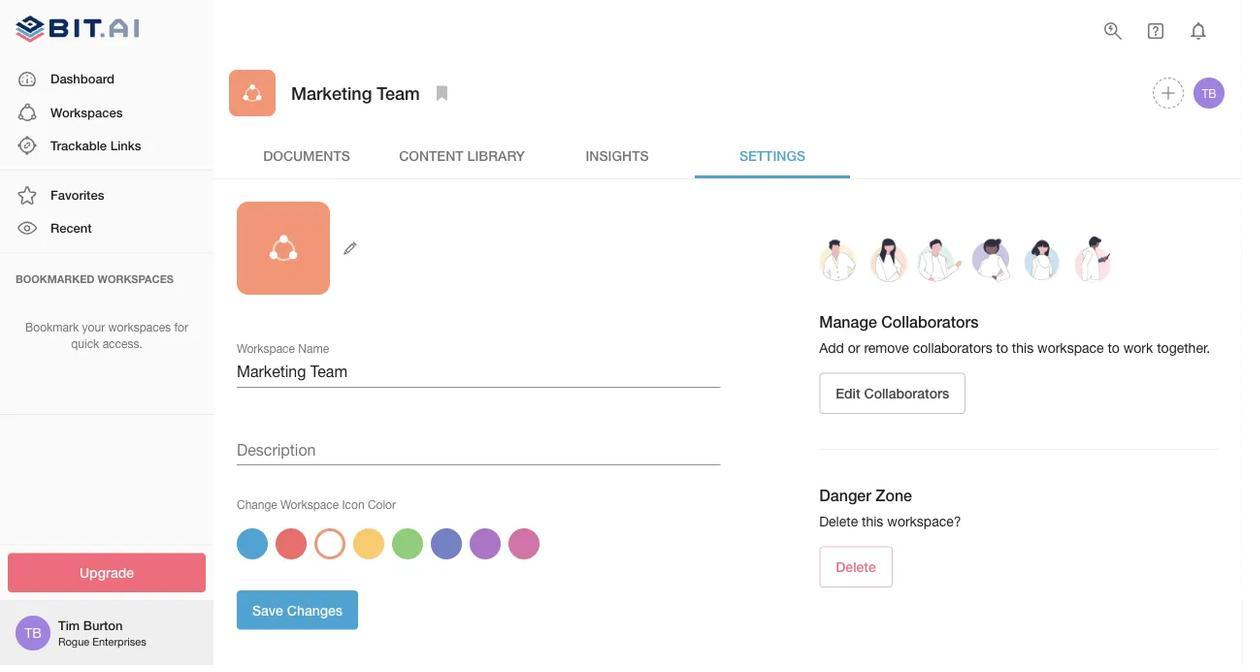 Task type: vqa. For each thing, say whether or not it's contained in the screenshot.
right to
yes



Task type: describe. For each thing, give the bounding box(es) containing it.
collaborators for manage
[[881, 313, 979, 331]]

change
[[237, 498, 277, 511]]

bookmarked
[[16, 273, 95, 285]]

zone
[[876, 487, 912, 505]]

workspaces
[[98, 273, 174, 285]]

workspace name
[[237, 342, 329, 355]]

save changes
[[252, 602, 343, 618]]

workspaces
[[108, 321, 171, 334]]

rogue
[[58, 636, 89, 649]]

Workspace Name text field
[[237, 357, 721, 388]]

danger
[[819, 487, 871, 505]]

documents
[[263, 147, 350, 163]]

trackable links
[[50, 138, 141, 153]]

dashboard
[[50, 71, 115, 86]]

or
[[848, 340, 860, 356]]

change workspace icon color
[[237, 498, 396, 511]]

edit
[[836, 386, 860, 402]]

collaborators
[[913, 340, 992, 356]]

library
[[467, 147, 525, 163]]

work
[[1123, 340, 1153, 356]]

this inside manage collaborators add or remove collaborators to this workspace to work together.
[[1012, 340, 1034, 356]]

trackable links button
[[0, 129, 213, 162]]

upgrade
[[80, 565, 134, 581]]

content library link
[[384, 132, 540, 179]]

tim burton rogue enterprises
[[58, 618, 146, 649]]

your
[[82, 321, 105, 334]]

2 to from the left
[[1108, 340, 1120, 356]]

burton
[[83, 618, 123, 633]]

Workspace Description text field
[[237, 435, 721, 466]]

tab list containing documents
[[229, 132, 1228, 179]]

tb inside button
[[1202, 86, 1216, 100]]

together.
[[1157, 340, 1210, 356]]

danger zone delete this workspace?
[[819, 487, 961, 530]]

workspaces button
[[0, 96, 213, 129]]

trackable
[[50, 138, 107, 153]]

documents link
[[229, 132, 384, 179]]

manage
[[819, 313, 877, 331]]

favorites button
[[0, 179, 213, 212]]

delete inside danger zone delete this workspace?
[[819, 514, 858, 530]]

1 vertical spatial workspace
[[281, 498, 339, 511]]

quick
[[71, 337, 99, 351]]

0 vertical spatial workspace
[[237, 342, 295, 355]]

insights link
[[540, 132, 695, 179]]



Task type: locate. For each thing, give the bounding box(es) containing it.
workspace left icon
[[281, 498, 339, 511]]

settings link
[[695, 132, 850, 179]]

access.
[[103, 337, 142, 351]]

bookmark your workspaces for quick access.
[[25, 321, 188, 351]]

1 to from the left
[[996, 340, 1008, 356]]

icon
[[342, 498, 364, 511]]

1 vertical spatial tb
[[24, 625, 42, 641]]

upgrade button
[[8, 554, 206, 593]]

insights
[[586, 147, 649, 163]]

recent
[[50, 221, 92, 236]]

0 vertical spatial tb
[[1202, 86, 1216, 100]]

workspaces
[[50, 105, 123, 120]]

this
[[1012, 340, 1034, 356], [862, 514, 883, 530]]

marketing
[[291, 82, 372, 103]]

changes
[[287, 602, 343, 618]]

manage collaborators add or remove collaborators to this workspace to work together.
[[819, 313, 1210, 356]]

favorites
[[50, 187, 104, 203]]

1 horizontal spatial this
[[1012, 340, 1034, 356]]

0 vertical spatial this
[[1012, 340, 1034, 356]]

save changes button
[[237, 591, 358, 630]]

delete button
[[819, 547, 893, 588]]

collaborators down remove
[[864, 386, 949, 402]]

workspace
[[237, 342, 295, 355], [281, 498, 339, 511]]

0 horizontal spatial tb
[[24, 625, 42, 641]]

workspace
[[1037, 340, 1104, 356]]

to left work
[[1108, 340, 1120, 356]]

this left workspace
[[1012, 340, 1034, 356]]

delete down danger zone delete this workspace?
[[836, 560, 876, 576]]

for
[[174, 321, 188, 334]]

collaborators up collaborators
[[881, 313, 979, 331]]

team
[[377, 82, 420, 103]]

tb button
[[1191, 75, 1228, 112]]

content library
[[399, 147, 525, 163]]

dashboard button
[[0, 63, 213, 96]]

delete
[[819, 514, 858, 530], [836, 560, 876, 576]]

to right collaborators
[[996, 340, 1008, 356]]

settings
[[739, 147, 806, 163]]

this inside danger zone delete this workspace?
[[862, 514, 883, 530]]

add
[[819, 340, 844, 356]]

save
[[252, 602, 283, 618]]

color
[[368, 498, 396, 511]]

delete inside button
[[836, 560, 876, 576]]

collaborators inside button
[[864, 386, 949, 402]]

this down zone
[[862, 514, 883, 530]]

0 horizontal spatial to
[[996, 340, 1008, 356]]

recent button
[[0, 212, 213, 245]]

content
[[399, 147, 463, 163]]

tab list
[[229, 132, 1228, 179]]

1 horizontal spatial to
[[1108, 340, 1120, 356]]

to
[[996, 340, 1008, 356], [1108, 340, 1120, 356]]

1 vertical spatial collaborators
[[864, 386, 949, 402]]

0 vertical spatial collaborators
[[881, 313, 979, 331]]

links
[[110, 138, 141, 153]]

collaborators
[[881, 313, 979, 331], [864, 386, 949, 402]]

collaborators for edit
[[864, 386, 949, 402]]

enterprises
[[92, 636, 146, 649]]

workspace left name
[[237, 342, 295, 355]]

1 horizontal spatial tb
[[1202, 86, 1216, 100]]

edit collaborators button
[[819, 373, 966, 414]]

workspace?
[[887, 514, 961, 530]]

marketing team
[[291, 82, 420, 103]]

0 vertical spatial delete
[[819, 514, 858, 530]]

edit collaborators
[[836, 386, 949, 402]]

bookmark image
[[431, 82, 454, 105]]

bookmarked workspaces
[[16, 273, 174, 285]]

bookmark
[[25, 321, 79, 334]]

1 vertical spatial this
[[862, 514, 883, 530]]

1 vertical spatial delete
[[836, 560, 876, 576]]

remove
[[864, 340, 909, 356]]

tim
[[58, 618, 80, 633]]

name
[[298, 342, 329, 355]]

0 horizontal spatial this
[[862, 514, 883, 530]]

delete down danger
[[819, 514, 858, 530]]

tb
[[1202, 86, 1216, 100], [24, 625, 42, 641]]

collaborators inside manage collaborators add or remove collaborators to this workspace to work together.
[[881, 313, 979, 331]]



